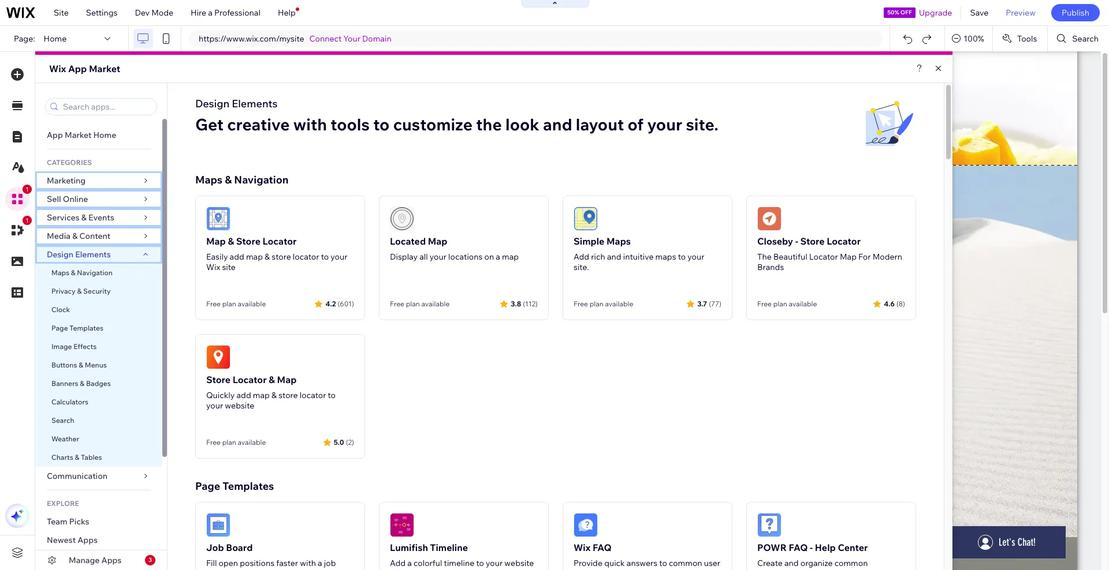 Task type: describe. For each thing, give the bounding box(es) containing it.
lumifish timeline add a colorful timeline to your website
[[390, 542, 534, 569]]

for
[[858, 252, 871, 262]]

design for design elements get creative with tools to customize the look and layout of your site.
[[195, 97, 229, 110]]

wix for wix app market
[[49, 63, 66, 75]]

board
[[206, 569, 229, 571]]

hire
[[191, 8, 206, 18]]

(77)
[[709, 300, 722, 308]]

store locator & map logo image
[[206, 345, 230, 370]]

4.2 (601)
[[326, 300, 354, 308]]

plan for map
[[222, 300, 236, 308]]

free for store locator & map
[[206, 438, 221, 447]]

newest
[[47, 536, 76, 546]]

store for &
[[236, 236, 261, 247]]

store inside store locator & map quickly add map & store locator to your website
[[206, 374, 231, 386]]

https://www.wix.com/mysite
[[199, 34, 304, 44]]

wix inside map & store locator easily add map & store locator to your wix site
[[206, 262, 220, 273]]

of
[[628, 114, 644, 135]]

add for simple maps
[[574, 252, 589, 262]]

to inside wix faq provide quick answers to common user questions
[[659, 559, 667, 569]]

customer
[[757, 569, 793, 571]]

50% off
[[887, 9, 912, 16]]

banners
[[51, 380, 78, 388]]

plan for closeby
[[773, 300, 787, 308]]

1 horizontal spatial app
[[68, 63, 87, 75]]

image
[[51, 343, 72, 351]]

2 1 from the top
[[25, 217, 29, 224]]

save
[[970, 8, 989, 18]]

a inside job board fill open positions faster with a job board
[[318, 559, 322, 569]]

colorful
[[414, 559, 442, 569]]

clock link
[[35, 301, 162, 319]]

(112)
[[523, 300, 538, 308]]

search link
[[35, 412, 162, 430]]

team picks
[[47, 517, 89, 527]]

the
[[476, 114, 502, 135]]

elements for design elements
[[75, 250, 111, 260]]

lumifish timeline logo image
[[390, 514, 414, 538]]

elements for design elements get creative with tools to customize the look and layout of your site.
[[232, 97, 278, 110]]

customize
[[393, 114, 473, 135]]

all
[[419, 252, 428, 262]]

5.0 (2)
[[334, 438, 354, 447]]

4.6 (8)
[[884, 300, 905, 308]]

job board logo image
[[206, 514, 230, 538]]

timeline
[[430, 542, 468, 554]]

board
[[226, 542, 253, 554]]

map inside store locator & map quickly add map & store locator to your website
[[277, 374, 297, 386]]

banners & badges
[[51, 380, 111, 388]]

website inside lumifish timeline add a colorful timeline to your website
[[504, 559, 534, 569]]

creative
[[227, 114, 290, 135]]

1 horizontal spatial maps & navigation
[[195, 173, 289, 187]]

app market home link
[[35, 126, 162, 144]]

map inside closeby - store locator the beautiful locator map for modern brands
[[840, 252, 857, 262]]

buttons
[[51, 361, 77, 370]]

add for locator
[[237, 391, 251, 401]]

manage
[[69, 556, 100, 566]]

(2)
[[346, 438, 354, 447]]

upgrade
[[919, 8, 952, 18]]

communication link
[[35, 467, 162, 486]]

badges
[[86, 380, 111, 388]]

faq for -
[[789, 542, 808, 554]]

the
[[757, 252, 772, 262]]

common inside powr faq - help center create and organize common customer questions
[[835, 559, 868, 569]]

services & events link
[[35, 209, 162, 227]]

- inside powr faq - help center create and organize common customer questions
[[810, 542, 813, 554]]

tools
[[1017, 34, 1037, 44]]

clock
[[51, 306, 70, 314]]

search button
[[1048, 26, 1109, 51]]

with inside design elements get creative with tools to customize the look and layout of your site.
[[293, 114, 327, 135]]

free plan available for maps
[[574, 300, 633, 308]]

positions
[[240, 559, 274, 569]]

wix for wix faq provide quick answers to common user questions
[[574, 542, 591, 554]]

app market home
[[47, 130, 116, 140]]

3
[[148, 557, 152, 564]]

design elements get creative with tools to customize the look and layout of your site.
[[195, 97, 718, 135]]

job
[[324, 559, 336, 569]]

design for design elements
[[47, 250, 73, 260]]

team picks link
[[35, 513, 162, 531]]

plan for located
[[406, 300, 420, 308]]

store for map & store locator
[[272, 252, 291, 262]]

publish button
[[1051, 4, 1100, 21]]

preview button
[[997, 0, 1044, 25]]

free for map & store locator
[[206, 300, 221, 308]]

preview
[[1006, 8, 1036, 18]]

weather link
[[35, 430, 162, 449]]

free for located map
[[390, 300, 404, 308]]

domain
[[362, 34, 391, 44]]

map for locator
[[246, 252, 263, 262]]

to inside map & store locator easily add map & store locator to your wix site
[[321, 252, 329, 262]]

1 vertical spatial page templates
[[195, 480, 274, 493]]

content
[[79, 231, 111, 241]]

hire a professional
[[191, 8, 260, 18]]

charts & tables
[[51, 453, 102, 462]]

communication
[[47, 471, 109, 482]]

services
[[47, 213, 79, 223]]

picks
[[69, 517, 89, 527]]

questions inside wix faq provide quick answers to common user questions
[[574, 569, 611, 571]]

manage apps
[[69, 556, 122, 566]]

market inside app market home link
[[65, 130, 91, 140]]

page templates inside page templates link
[[51, 324, 105, 333]]

faq for provide
[[593, 542, 612, 554]]

to inside simple maps add rich and intuitive maps to your site.
[[678, 252, 686, 262]]

store for -
[[800, 236, 825, 247]]

available for &
[[238, 300, 266, 308]]

tables
[[81, 453, 102, 462]]

to inside lumifish timeline add a colorful timeline to your website
[[476, 559, 484, 569]]

0 vertical spatial navigation
[[234, 173, 289, 187]]

Search apps... field
[[60, 99, 153, 115]]

buttons & menus
[[51, 361, 107, 370]]

your inside lumifish timeline add a colorful timeline to your website
[[486, 559, 503, 569]]

services & events
[[47, 213, 114, 223]]

add for &
[[230, 252, 244, 262]]

map inside located map display all your locations on a map
[[428, 236, 447, 247]]

marketing
[[47, 176, 86, 186]]

store for store locator & map
[[279, 391, 298, 401]]

powr faq - help center logo image
[[757, 514, 782, 538]]

map inside map & store locator easily add map & store locator to your wix site
[[206, 236, 226, 247]]

3.8 (112)
[[511, 300, 538, 308]]

4.2
[[326, 300, 336, 308]]

located map display all your locations on a map
[[390, 236, 519, 262]]

settings
[[86, 8, 118, 18]]

dev mode
[[135, 8, 173, 18]]

0 horizontal spatial maps & navigation
[[51, 269, 113, 277]]

0 horizontal spatial maps
[[51, 269, 69, 277]]

faster
[[276, 559, 298, 569]]

brands
[[757, 262, 784, 273]]

maps & navigation link
[[35, 264, 162, 282]]

3.7
[[697, 300, 707, 308]]

map inside located map display all your locations on a map
[[502, 252, 519, 262]]

free plan available for locator
[[206, 438, 266, 447]]

your inside design elements get creative with tools to customize the look and layout of your site.
[[647, 114, 682, 135]]



Task type: vqa. For each thing, say whether or not it's contained in the screenshot.
quick
yes



Task type: locate. For each thing, give the bounding box(es) containing it.
help up https://www.wix.com/mysite connect your domain
[[278, 8, 296, 18]]

and right look on the top left
[[543, 114, 572, 135]]

with right 'faster'
[[300, 559, 316, 569]]

store inside map & store locator easily add map & store locator to your wix site
[[272, 252, 291, 262]]

available for map
[[421, 300, 450, 308]]

page inside page templates link
[[51, 324, 68, 333]]

1 horizontal spatial page
[[195, 480, 220, 493]]

1 vertical spatial maps & navigation
[[51, 269, 113, 277]]

0 vertical spatial 1 button
[[5, 185, 32, 211]]

design elements link
[[35, 246, 162, 264]]

security
[[83, 287, 111, 296]]

tools
[[331, 114, 370, 135]]

your inside simple maps add rich and intuitive maps to your site.
[[688, 252, 704, 262]]

1 horizontal spatial design
[[195, 97, 229, 110]]

map right 'on'
[[502, 252, 519, 262]]

sell
[[47, 194, 61, 204]]

0 vertical spatial and
[[543, 114, 572, 135]]

templates
[[69, 324, 103, 333], [223, 480, 274, 493]]

1 horizontal spatial questions
[[795, 569, 832, 571]]

apps for newest apps
[[78, 536, 98, 546]]

locator inside map & store locator easily add map & store locator to your wix site
[[293, 252, 319, 262]]

charts
[[51, 453, 73, 462]]

1 horizontal spatial home
[[93, 130, 116, 140]]

0 vertical spatial design
[[195, 97, 229, 110]]

1 vertical spatial navigation
[[77, 269, 113, 277]]

1 vertical spatial locator
[[300, 391, 326, 401]]

free plan available for map
[[390, 300, 450, 308]]

1 horizontal spatial page templates
[[195, 480, 274, 493]]

2 common from the left
[[835, 559, 868, 569]]

free for closeby - store locator
[[757, 300, 772, 308]]

1 horizontal spatial elements
[[232, 97, 278, 110]]

add right quickly
[[237, 391, 251, 401]]

1 vertical spatial app
[[47, 130, 63, 140]]

with left 'tools'
[[293, 114, 327, 135]]

0 vertical spatial maps & navigation
[[195, 173, 289, 187]]

add right easily
[[230, 252, 244, 262]]

maps & navigation down design elements
[[51, 269, 113, 277]]

your inside located map display all your locations on a map
[[430, 252, 447, 262]]

faq inside powr faq - help center create and organize common customer questions
[[789, 542, 808, 554]]

and right rich
[[607, 252, 621, 262]]

0 vertical spatial website
[[225, 401, 254, 411]]

add inside lumifish timeline add a colorful timeline to your website
[[390, 559, 406, 569]]

free plan available down quickly
[[206, 438, 266, 447]]

0 vertical spatial wix
[[49, 63, 66, 75]]

to up the 4.2
[[321, 252, 329, 262]]

1 vertical spatial -
[[810, 542, 813, 554]]

search down publish button at the right top
[[1072, 34, 1099, 44]]

plan down brands
[[773, 300, 787, 308]]

free
[[206, 300, 221, 308], [390, 300, 404, 308], [574, 300, 588, 308], [757, 300, 772, 308], [206, 438, 221, 447]]

3.7 (77)
[[697, 300, 722, 308]]

map right quickly
[[253, 391, 270, 401]]

design
[[195, 97, 229, 110], [47, 250, 73, 260]]

maps up intuitive
[[607, 236, 631, 247]]

professional
[[214, 8, 260, 18]]

store
[[236, 236, 261, 247], [800, 236, 825, 247], [206, 374, 231, 386]]

and inside powr faq - help center create and organize common customer questions
[[784, 559, 799, 569]]

faq up organize
[[789, 542, 808, 554]]

market up search apps... 'field'
[[89, 63, 120, 75]]

0 horizontal spatial store
[[206, 374, 231, 386]]

locator inside store locator & map quickly add map & store locator to your website
[[300, 391, 326, 401]]

center
[[838, 542, 868, 554]]

plan down display
[[406, 300, 420, 308]]

2 questions from the left
[[795, 569, 832, 571]]

plan for store
[[222, 438, 236, 447]]

app up search apps... 'field'
[[68, 63, 87, 75]]

layout
[[576, 114, 624, 135]]

and inside simple maps add rich and intuitive maps to your site.
[[607, 252, 621, 262]]

locator inside store locator & map quickly add map & store locator to your website
[[233, 374, 267, 386]]

website inside store locator & map quickly add map & store locator to your website
[[225, 401, 254, 411]]

free plan available down brands
[[757, 300, 817, 308]]

common
[[669, 559, 702, 569], [835, 559, 868, 569]]

map & store locator easily add map & store locator to your wix site
[[206, 236, 347, 273]]

map for map
[[253, 391, 270, 401]]

connect
[[309, 34, 342, 44]]

media & content link
[[35, 227, 162, 246]]

add inside store locator & map quickly add map & store locator to your website
[[237, 391, 251, 401]]

simple
[[574, 236, 604, 247]]

add left rich
[[574, 252, 589, 262]]

1 vertical spatial home
[[93, 130, 116, 140]]

2 faq from the left
[[789, 542, 808, 554]]

5.0
[[334, 438, 344, 447]]

open
[[219, 559, 238, 569]]

1 horizontal spatial common
[[835, 559, 868, 569]]

0 vertical spatial 1
[[25, 186, 29, 193]]

0 vertical spatial search
[[1072, 34, 1099, 44]]

plan down rich
[[590, 300, 604, 308]]

common inside wix faq provide quick answers to common user questions
[[669, 559, 702, 569]]

store
[[272, 252, 291, 262], [279, 391, 298, 401]]

market up categories on the top left of page
[[65, 130, 91, 140]]

100% button
[[945, 26, 992, 51]]

1 horizontal spatial apps
[[101, 556, 122, 566]]

fill
[[206, 559, 217, 569]]

a inside lumifish timeline add a colorful timeline to your website
[[407, 559, 412, 569]]

calculators link
[[35, 393, 162, 412]]

job
[[206, 542, 224, 554]]

0 vertical spatial templates
[[69, 324, 103, 333]]

publish
[[1062, 8, 1089, 18]]

0 vertical spatial market
[[89, 63, 120, 75]]

sell online link
[[35, 190, 162, 209]]

your up 4.2 (601)
[[331, 252, 347, 262]]

0 vertical spatial app
[[68, 63, 87, 75]]

add inside simple maps add rich and intuitive maps to your site.
[[574, 252, 589, 262]]

0 vertical spatial maps
[[195, 173, 222, 187]]

(601)
[[338, 300, 354, 308]]

online
[[63, 194, 88, 204]]

free down easily
[[206, 300, 221, 308]]

maps
[[655, 252, 676, 262]]

newest apps link
[[35, 531, 162, 550]]

powr
[[757, 542, 787, 554]]

effects
[[73, 343, 97, 351]]

provide
[[574, 559, 603, 569]]

maps & navigation up map & store locator logo
[[195, 173, 289, 187]]

apps down newest apps link
[[101, 556, 122, 566]]

locations
[[448, 252, 483, 262]]

0 horizontal spatial and
[[543, 114, 572, 135]]

1 horizontal spatial add
[[574, 252, 589, 262]]

1 vertical spatial 1
[[25, 217, 29, 224]]

closeby - store locator the beautiful locator map for modern brands
[[757, 236, 902, 273]]

design up get
[[195, 97, 229, 110]]

organize
[[801, 559, 833, 569]]

1 button left sell
[[5, 185, 32, 211]]

locator for map & store locator
[[293, 252, 319, 262]]

1 1 from the top
[[25, 186, 29, 193]]

closeby - store locator logo image
[[757, 207, 782, 231]]

add down lumifish
[[390, 559, 406, 569]]

templates up job board logo
[[223, 480, 274, 493]]

1 horizontal spatial site.
[[686, 114, 718, 135]]

events
[[88, 213, 114, 223]]

1 horizontal spatial help
[[815, 542, 836, 554]]

elements inside design elements get creative with tools to customize the look and layout of your site.
[[232, 97, 278, 110]]

plan down quickly
[[222, 438, 236, 447]]

2 vertical spatial and
[[784, 559, 799, 569]]

(8)
[[896, 300, 905, 308]]

charts & tables link
[[35, 449, 162, 467]]

2 vertical spatial wix
[[574, 542, 591, 554]]

to right 'tools'
[[373, 114, 390, 135]]

1 vertical spatial add
[[237, 391, 251, 401]]

site
[[54, 8, 69, 18]]

app
[[68, 63, 87, 75], [47, 130, 63, 140]]

site. inside simple maps add rich and intuitive maps to your site.
[[574, 262, 589, 273]]

0 vertical spatial page
[[51, 324, 68, 333]]

templates up the effects
[[69, 324, 103, 333]]

0 vertical spatial page templates
[[51, 324, 105, 333]]

help inside powr faq - help center create and organize common customer questions
[[815, 542, 836, 554]]

maps up map & store locator logo
[[195, 173, 222, 187]]

wix
[[49, 63, 66, 75], [206, 262, 220, 273], [574, 542, 591, 554]]

1 vertical spatial page
[[195, 480, 220, 493]]

app up categories on the top left of page
[[47, 130, 63, 140]]

wix up provide on the bottom right
[[574, 542, 591, 554]]

page templates up job board logo
[[195, 480, 274, 493]]

wix down site
[[49, 63, 66, 75]]

faq up quick
[[593, 542, 612, 554]]

home down site
[[44, 34, 67, 44]]

free plan available down rich
[[574, 300, 633, 308]]

0 horizontal spatial site.
[[574, 262, 589, 273]]

0 horizontal spatial help
[[278, 8, 296, 18]]

0 horizontal spatial faq
[[593, 542, 612, 554]]

1 horizontal spatial -
[[810, 542, 813, 554]]

1 vertical spatial website
[[504, 559, 534, 569]]

maps & navigation
[[195, 173, 289, 187], [51, 269, 113, 277]]

wix inside wix faq provide quick answers to common user questions
[[574, 542, 591, 554]]

free plan available
[[206, 300, 266, 308], [390, 300, 450, 308], [574, 300, 633, 308], [757, 300, 817, 308], [206, 438, 266, 447]]

plan for simple
[[590, 300, 604, 308]]

questions down wix faq logo in the right bottom of the page
[[574, 569, 611, 571]]

2 horizontal spatial and
[[784, 559, 799, 569]]

0 vertical spatial home
[[44, 34, 67, 44]]

newest apps
[[47, 536, 98, 546]]

design inside design elements get creative with tools to customize the look and layout of your site.
[[195, 97, 229, 110]]

0 horizontal spatial app
[[47, 130, 63, 140]]

to right timeline
[[476, 559, 484, 569]]

mode
[[151, 8, 173, 18]]

1 left services
[[25, 217, 29, 224]]

media & content
[[47, 231, 111, 241]]

your right maps
[[688, 252, 704, 262]]

available down map & store locator easily add map & store locator to your wix site
[[238, 300, 266, 308]]

available down beautiful
[[789, 300, 817, 308]]

to right maps
[[678, 252, 686, 262]]

free down brands
[[757, 300, 772, 308]]

0 horizontal spatial home
[[44, 34, 67, 44]]

beautiful
[[773, 252, 807, 262]]

available for maps
[[605, 300, 633, 308]]

1 vertical spatial apps
[[101, 556, 122, 566]]

1 vertical spatial help
[[815, 542, 836, 554]]

0 vertical spatial apps
[[78, 536, 98, 546]]

maps inside simple maps add rich and intuitive maps to your site.
[[607, 236, 631, 247]]

sell online
[[47, 194, 88, 204]]

questions inside powr faq - help center create and organize common customer questions
[[795, 569, 832, 571]]

simple maps add rich and intuitive maps to your site.
[[574, 236, 704, 273]]

available down intuitive
[[605, 300, 633, 308]]

on
[[484, 252, 494, 262]]

1 horizontal spatial store
[[236, 236, 261, 247]]

1 vertical spatial wix
[[206, 262, 220, 273]]

1 vertical spatial market
[[65, 130, 91, 140]]

2 horizontal spatial maps
[[607, 236, 631, 247]]

locator
[[293, 252, 319, 262], [300, 391, 326, 401]]

get
[[195, 114, 224, 135]]

0 vertical spatial add
[[574, 252, 589, 262]]

navigation down creative
[[234, 173, 289, 187]]

0 vertical spatial site.
[[686, 114, 718, 135]]

maps up privacy
[[51, 269, 69, 277]]

add inside map & store locator easily add map & store locator to your wix site
[[230, 252, 244, 262]]

page up job board logo
[[195, 480, 220, 493]]

free down quickly
[[206, 438, 221, 447]]

site.
[[686, 114, 718, 135], [574, 262, 589, 273]]

0 vertical spatial -
[[795, 236, 798, 247]]

1 horizontal spatial website
[[504, 559, 534, 569]]

0 horizontal spatial templates
[[69, 324, 103, 333]]

plan down site
[[222, 300, 236, 308]]

wix faq logo image
[[574, 514, 598, 538]]

free plan available down site
[[206, 300, 266, 308]]

free for simple maps
[[574, 300, 588, 308]]

to inside design elements get creative with tools to customize the look and layout of your site.
[[373, 114, 390, 135]]

0 horizontal spatial design
[[47, 250, 73, 260]]

apps down picks
[[78, 536, 98, 546]]

home down search apps... 'field'
[[93, 130, 116, 140]]

your inside store locator & map quickly add map & store locator to your website
[[206, 401, 223, 411]]

4.6
[[884, 300, 895, 308]]

1 vertical spatial and
[[607, 252, 621, 262]]

store inside store locator & map quickly add map & store locator to your website
[[279, 391, 298, 401]]

your
[[647, 114, 682, 135], [331, 252, 347, 262], [430, 252, 447, 262], [688, 252, 704, 262], [206, 401, 223, 411], [486, 559, 503, 569]]

create
[[757, 559, 783, 569]]

to right answers
[[659, 559, 667, 569]]

map inside store locator & map quickly add map & store locator to your website
[[253, 391, 270, 401]]

0 horizontal spatial search
[[51, 417, 74, 425]]

apps for manage apps
[[101, 556, 122, 566]]

elements up creative
[[232, 97, 278, 110]]

1 button left the media
[[5, 216, 32, 243]]

- inside closeby - store locator the beautiful locator map for modern brands
[[795, 236, 798, 247]]

and right 'create'
[[784, 559, 799, 569]]

calculators
[[51, 398, 88, 407]]

available for locator
[[238, 438, 266, 447]]

0 vertical spatial with
[[293, 114, 327, 135]]

1 vertical spatial maps
[[607, 236, 631, 247]]

free right the '(112)'
[[574, 300, 588, 308]]

locator inside map & store locator easily add map & store locator to your wix site
[[263, 236, 297, 247]]

a right 'on'
[[496, 252, 500, 262]]

store inside map & store locator easily add map & store locator to your wix site
[[236, 236, 261, 247]]

search inside button
[[1072, 34, 1099, 44]]

your
[[343, 34, 360, 44]]

your down the store locator & map logo on the bottom left of the page
[[206, 401, 223, 411]]

page templates up image effects
[[51, 324, 105, 333]]

1 1 button from the top
[[5, 185, 32, 211]]

wix left site
[[206, 262, 220, 273]]

help up organize
[[815, 542, 836, 554]]

available down store locator & map quickly add map & store locator to your website on the bottom left of page
[[238, 438, 266, 447]]

1 vertical spatial search
[[51, 417, 74, 425]]

1 horizontal spatial maps
[[195, 173, 222, 187]]

0 vertical spatial elements
[[232, 97, 278, 110]]

1 left marketing
[[25, 186, 29, 193]]

0 vertical spatial help
[[278, 8, 296, 18]]

available down all
[[421, 300, 450, 308]]

- up organize
[[810, 542, 813, 554]]

1 horizontal spatial templates
[[223, 480, 274, 493]]

rich
[[591, 252, 605, 262]]

navigation up security
[[77, 269, 113, 277]]

weather
[[51, 435, 79, 444]]

team
[[47, 517, 67, 527]]

- up beautiful
[[795, 236, 798, 247]]

design down the media
[[47, 250, 73, 260]]

maps
[[195, 173, 222, 187], [607, 236, 631, 247], [51, 269, 69, 277]]

2 horizontal spatial wix
[[574, 542, 591, 554]]

store inside closeby - store locator the beautiful locator map for modern brands
[[800, 236, 825, 247]]

templates inside page templates link
[[69, 324, 103, 333]]

0 horizontal spatial navigation
[[77, 269, 113, 277]]

1 vertical spatial elements
[[75, 250, 111, 260]]

faq inside wix faq provide quick answers to common user questions
[[593, 542, 612, 554]]

2 1 button from the top
[[5, 216, 32, 243]]

your right of
[[647, 114, 682, 135]]

menus
[[85, 361, 107, 370]]

map & store locator logo image
[[206, 207, 230, 231]]

0 horizontal spatial website
[[225, 401, 254, 411]]

add for lumifish timeline
[[390, 559, 406, 569]]

1 questions from the left
[[574, 569, 611, 571]]

to up 5.0
[[328, 391, 336, 401]]

0 vertical spatial store
[[272, 252, 291, 262]]

powr faq - help center create and organize common customer questions
[[757, 542, 868, 571]]

1 vertical spatial site.
[[574, 262, 589, 273]]

1 vertical spatial store
[[279, 391, 298, 401]]

site. inside design elements get creative with tools to customize the look and layout of your site.
[[686, 114, 718, 135]]

available
[[238, 300, 266, 308], [421, 300, 450, 308], [605, 300, 633, 308], [789, 300, 817, 308], [238, 438, 266, 447]]

your inside map & store locator easily add map & store locator to your wix site
[[331, 252, 347, 262]]

elements down the content
[[75, 250, 111, 260]]

and inside design elements get creative with tools to customize the look and layout of your site.
[[543, 114, 572, 135]]

a right the hire
[[208, 8, 213, 18]]

0 horizontal spatial apps
[[78, 536, 98, 546]]

map inside map & store locator easily add map & store locator to your wix site
[[246, 252, 263, 262]]

-
[[795, 236, 798, 247], [810, 542, 813, 554]]

1 horizontal spatial search
[[1072, 34, 1099, 44]]

free plan available for &
[[206, 300, 266, 308]]

a inside located map display all your locations on a map
[[496, 252, 500, 262]]

common down center
[[835, 559, 868, 569]]

1 horizontal spatial wix
[[206, 262, 220, 273]]

free down display
[[390, 300, 404, 308]]

0 vertical spatial locator
[[293, 252, 319, 262]]

1 vertical spatial design
[[47, 250, 73, 260]]

1 vertical spatial add
[[390, 559, 406, 569]]

available for -
[[789, 300, 817, 308]]

design elements
[[47, 250, 111, 260]]

2 horizontal spatial store
[[800, 236, 825, 247]]

image effects
[[51, 343, 97, 351]]

a left job
[[318, 559, 322, 569]]

with inside job board fill open positions faster with a job board
[[300, 559, 316, 569]]

media
[[47, 231, 70, 241]]

a down lumifish
[[407, 559, 412, 569]]

2 vertical spatial maps
[[51, 269, 69, 277]]

1 vertical spatial 1 button
[[5, 216, 32, 243]]

your right timeline
[[486, 559, 503, 569]]

0 horizontal spatial questions
[[574, 569, 611, 571]]

0 horizontal spatial add
[[390, 559, 406, 569]]

privacy & security link
[[35, 282, 162, 301]]

questions
[[574, 569, 611, 571], [795, 569, 832, 571]]

search up weather
[[51, 417, 74, 425]]

page
[[51, 324, 68, 333], [195, 480, 220, 493]]

locator for store locator & map
[[300, 391, 326, 401]]

1 horizontal spatial and
[[607, 252, 621, 262]]

free plan available down all
[[390, 300, 450, 308]]

1 faq from the left
[[593, 542, 612, 554]]

apps
[[78, 536, 98, 546], [101, 556, 122, 566]]

common left user
[[669, 559, 702, 569]]

simple maps logo image
[[574, 207, 598, 231]]

your right all
[[430, 252, 447, 262]]

1 vertical spatial with
[[300, 559, 316, 569]]

0 horizontal spatial common
[[669, 559, 702, 569]]

located map logo image
[[390, 207, 414, 231]]

free plan available for -
[[757, 300, 817, 308]]

map right site
[[246, 252, 263, 262]]

page down clock
[[51, 324, 68, 333]]

quickly
[[206, 391, 235, 401]]

image effects link
[[35, 338, 162, 356]]

dev
[[135, 8, 150, 18]]

0 horizontal spatial elements
[[75, 250, 111, 260]]

1 horizontal spatial navigation
[[234, 173, 289, 187]]

1 common from the left
[[669, 559, 702, 569]]

wix app market
[[49, 63, 120, 75]]

1 horizontal spatial faq
[[789, 542, 808, 554]]

0 horizontal spatial wix
[[49, 63, 66, 75]]

to inside store locator & map quickly add map & store locator to your website
[[328, 391, 336, 401]]

look
[[505, 114, 539, 135]]

questions right customer
[[795, 569, 832, 571]]

modern
[[873, 252, 902, 262]]



